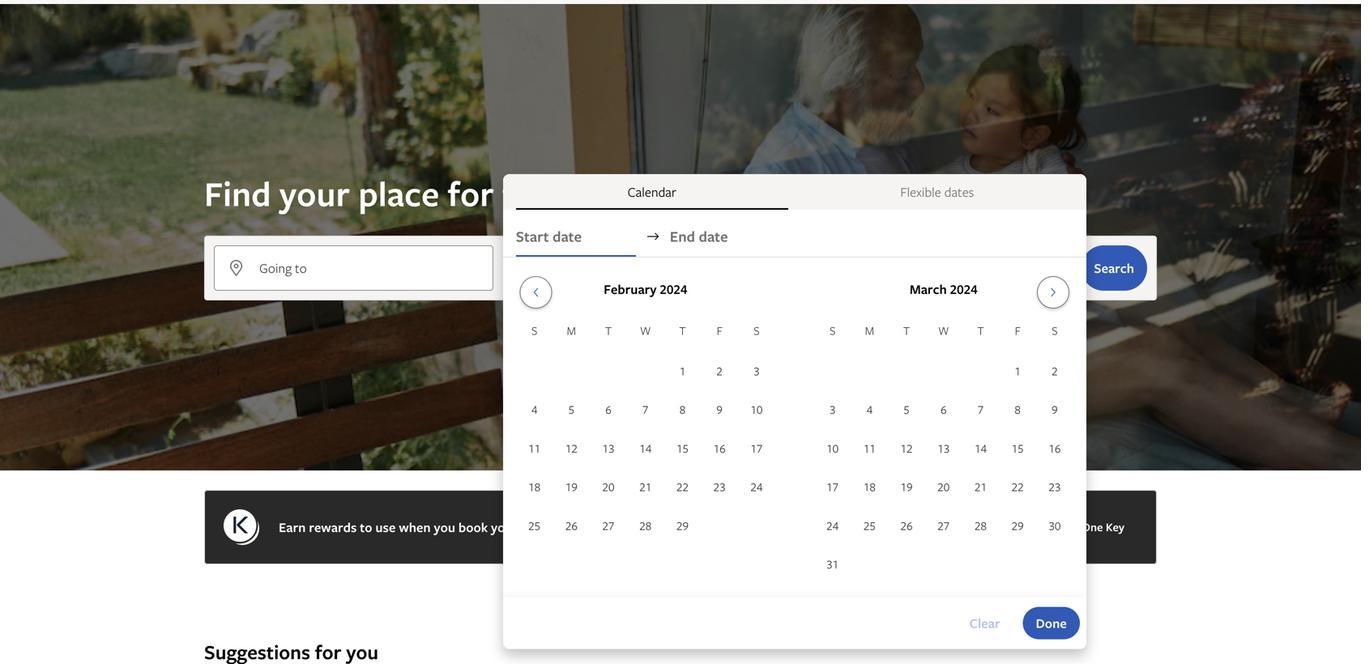 Task type: locate. For each thing, give the bounding box(es) containing it.
1 horizontal spatial 1 button
[[999, 352, 1036, 390]]

and
[[707, 519, 729, 536]]

t down february
[[605, 323, 612, 338]]

2 18 from the left
[[864, 479, 876, 495]]

1 23 from the left
[[714, 479, 726, 495]]

done button
[[1023, 607, 1080, 640]]

0 horizontal spatial 21
[[640, 479, 652, 495]]

2 26 from the left
[[901, 518, 913, 533]]

1 inside february 2024 element
[[680, 363, 686, 379]]

3 inside march 2024 element
[[830, 402, 836, 417]]

flexible dates
[[900, 183, 974, 201]]

f inside march 2024 element
[[1015, 323, 1021, 338]]

19 for 1st 19 button from left
[[565, 479, 578, 495]]

2 m from the left
[[865, 323, 874, 338]]

2 6 from the left
[[941, 402, 947, 417]]

1 horizontal spatial 7 button
[[962, 391, 999, 428]]

calendar link
[[516, 174, 788, 210]]

21
[[640, 479, 652, 495], [975, 479, 987, 495]]

2 5 from the left
[[904, 402, 910, 417]]

14 button
[[627, 430, 664, 467], [962, 430, 999, 467]]

16 inside february 2024 element
[[714, 441, 726, 456]]

2 16 button from the left
[[1036, 430, 1074, 467]]

1 6 from the left
[[606, 402, 612, 417]]

2 13 button from the left
[[925, 430, 962, 467]]

17 button up the 31 button
[[814, 469, 851, 506]]

16 button
[[701, 430, 738, 467], [1036, 430, 1074, 467]]

11
[[528, 441, 541, 456], [864, 441, 876, 456]]

1 horizontal spatial 22 button
[[999, 469, 1036, 506]]

27 inside march 2024 element
[[938, 518, 950, 533]]

20 button
[[590, 469, 627, 506], [925, 469, 962, 506]]

2 date from the left
[[699, 226, 728, 246]]

1 25 button from the left
[[516, 507, 553, 544]]

30 button
[[1036, 507, 1074, 544]]

application inside "wizard" region
[[516, 270, 1074, 585]]

23 inside march 2024 element
[[1049, 479, 1061, 495]]

18 button
[[516, 469, 553, 506], [851, 469, 888, 506]]

3
[[754, 363, 760, 379], [830, 402, 836, 417]]

0 vertical spatial 10
[[751, 402, 763, 417]]

f for march 2024
[[1015, 323, 1021, 338]]

2 2 button from the left
[[1036, 352, 1074, 390]]

16 button up 30 button
[[1036, 430, 1074, 467]]

next month image
[[1044, 286, 1063, 299]]

2 22 from the left
[[1012, 479, 1024, 495]]

march 2024 element
[[814, 322, 1074, 585]]

find your place for together
[[204, 171, 636, 217]]

application
[[516, 270, 1074, 585]]

1 horizontal spatial 20 button
[[925, 469, 962, 506]]

20
[[603, 479, 615, 495], [938, 479, 950, 495]]

28 button left 30 button
[[962, 507, 999, 544]]

1 8 button from the left
[[664, 391, 701, 428]]

24 button up hotels.com
[[738, 469, 775, 506]]

25 inside march 2024 element
[[864, 518, 876, 533]]

1 13 from the left
[[603, 441, 615, 456]]

8 button
[[664, 391, 701, 428], [999, 391, 1036, 428]]

0 horizontal spatial your
[[279, 171, 350, 217]]

1 vertical spatial 17
[[827, 479, 839, 495]]

find
[[204, 171, 271, 217]]

29
[[677, 518, 689, 533], [1012, 518, 1024, 533]]

1 horizontal spatial 18 button
[[851, 469, 888, 506]]

22 button
[[664, 469, 701, 506], [999, 469, 1036, 506]]

0 horizontal spatial 4 button
[[516, 391, 553, 428]]

1 horizontal spatial 15 button
[[999, 430, 1036, 467]]

2 9 from the left
[[1052, 402, 1058, 417]]

25 button up the 31 button
[[851, 507, 888, 544]]

29 button left and
[[664, 507, 701, 544]]

1 2 button from the left
[[701, 352, 738, 390]]

17 for the left 17 button
[[751, 441, 763, 456]]

0 horizontal spatial 1
[[680, 363, 686, 379]]

1 horizontal spatial 11
[[864, 441, 876, 456]]

29 button left 30
[[999, 507, 1036, 544]]

w for march
[[938, 323, 949, 338]]

1 t from the left
[[605, 323, 612, 338]]

9 for first 9 button from the right
[[1052, 402, 1058, 417]]

w
[[640, 323, 651, 338], [938, 323, 949, 338]]

1 19 from the left
[[565, 479, 578, 495]]

1 horizontal spatial 21
[[975, 479, 987, 495]]

2 25 from the left
[[864, 518, 876, 533]]

0 horizontal spatial 3 button
[[738, 352, 775, 390]]

10 for leftmost 10 button
[[751, 402, 763, 417]]

26 inside march 2024 element
[[901, 518, 913, 533]]

28 left the expedia,
[[640, 518, 652, 533]]

0 horizontal spatial 29 button
[[664, 507, 701, 544]]

13
[[603, 441, 615, 456], [938, 441, 950, 456]]

2 15 from the left
[[1012, 441, 1024, 456]]

0 horizontal spatial 17
[[751, 441, 763, 456]]

0 horizontal spatial f
[[717, 323, 723, 338]]

0 horizontal spatial 20
[[603, 479, 615, 495]]

2024 for march 2024
[[950, 280, 978, 298]]

f
[[717, 323, 723, 338], [1015, 323, 1021, 338]]

16 up and
[[714, 441, 726, 456]]

6 button
[[590, 391, 627, 428], [925, 391, 962, 428]]

14
[[640, 441, 652, 456], [975, 441, 987, 456]]

1 horizontal spatial 25 button
[[851, 507, 888, 544]]

23
[[714, 479, 726, 495], [1049, 479, 1061, 495]]

5 button
[[553, 391, 590, 428], [888, 391, 925, 428]]

1 w from the left
[[640, 323, 651, 338]]

0 horizontal spatial date
[[553, 226, 582, 246]]

1 inside march 2024 element
[[1015, 363, 1021, 379]]

1 16 from the left
[[714, 441, 726, 456]]

0 horizontal spatial 24
[[751, 479, 763, 495]]

1 5 from the left
[[569, 402, 575, 417]]

1 m from the left
[[567, 323, 576, 338]]

19 inside february 2024 element
[[565, 479, 578, 495]]

22 button up the expedia,
[[664, 469, 701, 506]]

0 horizontal spatial 2024
[[660, 280, 687, 298]]

7 inside march 2024 element
[[978, 402, 984, 417]]

1 horizontal spatial 9
[[1052, 402, 1058, 417]]

22 button up 30 button
[[999, 469, 1036, 506]]

7
[[643, 402, 649, 417], [978, 402, 984, 417]]

29 left and
[[677, 518, 689, 533]]

1 6 button from the left
[[590, 391, 627, 428]]

3 button
[[738, 352, 775, 390], [814, 391, 851, 428]]

29 button
[[664, 507, 701, 544], [999, 507, 1036, 544]]

15 inside february 2024 element
[[677, 441, 689, 456]]

t down march 2024
[[978, 323, 984, 338]]

1 horizontal spatial w
[[938, 323, 949, 338]]

5 for second 5 button from the right
[[569, 402, 575, 417]]

8
[[680, 402, 686, 417], [1015, 402, 1021, 417]]

5
[[569, 402, 575, 417], [904, 402, 910, 417]]

27 inside february 2024 element
[[603, 518, 615, 533]]

1 button for february 2024
[[664, 352, 701, 390]]

1 26 from the left
[[565, 518, 578, 533]]

1 horizontal spatial 20
[[938, 479, 950, 495]]

24 up 31
[[827, 518, 839, 533]]

1 horizontal spatial m
[[865, 323, 874, 338]]

3 inside february 2024 element
[[754, 363, 760, 379]]

1 2 from the left
[[717, 363, 723, 379]]

1 11 from the left
[[528, 441, 541, 456]]

0 horizontal spatial 25
[[528, 518, 541, 533]]

0 horizontal spatial 23
[[714, 479, 726, 495]]

0 horizontal spatial 25 button
[[516, 507, 553, 544]]

1 horizontal spatial 22
[[1012, 479, 1024, 495]]

1 horizontal spatial 2 button
[[1036, 352, 1074, 390]]

18
[[528, 479, 541, 495], [864, 479, 876, 495]]

6 inside february 2024 element
[[606, 402, 612, 417]]

1 horizontal spatial 6
[[941, 402, 947, 417]]

10 for bottom 10 button
[[827, 441, 839, 456]]

1 horizontal spatial 15
[[1012, 441, 1024, 456]]

0 horizontal spatial 12
[[565, 441, 578, 456]]

9 inside february 2024 element
[[717, 402, 723, 417]]

2 7 from the left
[[978, 402, 984, 417]]

28 button
[[627, 507, 664, 544], [962, 507, 999, 544]]

2 8 from the left
[[1015, 402, 1021, 417]]

1 horizontal spatial 23 button
[[1036, 469, 1074, 506]]

10
[[751, 402, 763, 417], [827, 441, 839, 456]]

23 up 30 button
[[1049, 479, 1061, 495]]

29 for 1st 29 button from left
[[677, 518, 689, 533]]

1 horizontal spatial 28
[[975, 518, 987, 533]]

0 horizontal spatial 8 button
[[664, 391, 701, 428]]

2 1 from the left
[[1015, 363, 1021, 379]]

1 horizontal spatial 26
[[901, 518, 913, 533]]

5 inside february 2024 element
[[569, 402, 575, 417]]

15 button
[[664, 430, 701, 467], [999, 430, 1036, 467]]

1 horizontal spatial 8
[[1015, 402, 1021, 417]]

26
[[565, 518, 578, 533], [901, 518, 913, 533]]

1 27 from the left
[[603, 518, 615, 533]]

0 vertical spatial 17 button
[[738, 430, 775, 467]]

17 button
[[738, 430, 775, 467], [814, 469, 851, 506]]

1 15 from the left
[[677, 441, 689, 456]]

1 1 from the left
[[680, 363, 686, 379]]

28 inside february 2024 element
[[640, 518, 652, 533]]

2 t from the left
[[679, 323, 686, 338]]

13 button
[[590, 430, 627, 467], [925, 430, 962, 467]]

15 inside march 2024 element
[[1012, 441, 1024, 456]]

hotels.com
[[732, 519, 799, 536]]

21 inside march 2024 element
[[975, 479, 987, 495]]

19 inside march 2024 element
[[901, 479, 913, 495]]

2 12 from the left
[[901, 441, 913, 456]]

1 28 from the left
[[640, 518, 652, 533]]

25 button
[[516, 507, 553, 544], [851, 507, 888, 544]]

21 button
[[627, 469, 664, 506], [962, 469, 999, 506]]

find your place for together main content
[[0, 4, 1361, 664]]

4 button
[[516, 391, 553, 428], [851, 391, 888, 428]]

t down march
[[903, 323, 910, 338]]

w inside february 2024 element
[[640, 323, 651, 338]]

1 f from the left
[[717, 323, 723, 338]]

24 button
[[738, 469, 775, 506], [814, 507, 851, 544]]

1 4 button from the left
[[516, 391, 553, 428]]

0 horizontal spatial 14 button
[[627, 430, 664, 467]]

0 vertical spatial your
[[279, 171, 350, 217]]

19 for 2nd 19 button from left
[[901, 479, 913, 495]]

26 button
[[553, 507, 590, 544], [888, 507, 925, 544]]

17
[[751, 441, 763, 456], [827, 479, 839, 495]]

0 horizontal spatial 11
[[528, 441, 541, 456]]

2 2024 from the left
[[950, 280, 978, 298]]

end date button
[[670, 216, 790, 257]]

4 s from the left
[[1052, 323, 1058, 338]]

21 inside february 2024 element
[[640, 479, 652, 495]]

2 26 button from the left
[[888, 507, 925, 544]]

7 button
[[627, 391, 664, 428], [962, 391, 999, 428]]

23 button
[[701, 469, 738, 506], [1036, 469, 1074, 506]]

w inside march 2024 element
[[938, 323, 949, 338]]

0 horizontal spatial 7 button
[[627, 391, 664, 428]]

your
[[279, 171, 350, 217], [491, 519, 518, 536]]

s
[[532, 323, 537, 338], [754, 323, 760, 338], [830, 323, 836, 338], [1052, 323, 1058, 338]]

1 vertical spatial 24
[[827, 518, 839, 533]]

0 horizontal spatial 17 button
[[738, 430, 775, 467]]

2 11 from the left
[[864, 441, 876, 456]]

0 horizontal spatial 12 button
[[553, 430, 590, 467]]

0 horizontal spatial 6
[[606, 402, 612, 417]]

1 horizontal spatial f
[[1015, 323, 1021, 338]]

2 button for march 2024
[[1036, 352, 1074, 390]]

0 horizontal spatial 21 button
[[627, 469, 664, 506]]

1 horizontal spatial 29 button
[[999, 507, 1036, 544]]

1 horizontal spatial 28 button
[[962, 507, 999, 544]]

23 button up and
[[701, 469, 738, 506]]

1 horizontal spatial 2
[[1052, 363, 1058, 379]]

w down march 2024
[[938, 323, 949, 338]]

date right "end"
[[699, 226, 728, 246]]

use
[[376, 519, 396, 536]]

12
[[565, 441, 578, 456], [901, 441, 913, 456]]

1 29 from the left
[[677, 518, 689, 533]]

1 date from the left
[[553, 226, 582, 246]]

date
[[553, 226, 582, 246], [699, 226, 728, 246]]

w down february 2024
[[640, 323, 651, 338]]

1 21 from the left
[[640, 479, 652, 495]]

15
[[677, 441, 689, 456], [1012, 441, 1024, 456]]

2024
[[660, 280, 687, 298], [950, 280, 978, 298]]

february 2024
[[604, 280, 687, 298]]

17 up hotels.com
[[751, 441, 763, 456]]

0 horizontal spatial 3
[[754, 363, 760, 379]]

0 horizontal spatial 29
[[677, 518, 689, 533]]

28 for 2nd 28 'button' from the right
[[640, 518, 652, 533]]

1 14 from the left
[[640, 441, 652, 456]]

t
[[605, 323, 612, 338], [679, 323, 686, 338], [903, 323, 910, 338], [978, 323, 984, 338]]

1 25 from the left
[[528, 518, 541, 533]]

m inside february 2024 element
[[567, 323, 576, 338]]

m
[[567, 323, 576, 338], [865, 323, 874, 338]]

1 horizontal spatial 16
[[1049, 441, 1061, 456]]

1 12 from the left
[[565, 441, 578, 456]]

17 up 31
[[827, 479, 839, 495]]

1 horizontal spatial 24
[[827, 518, 839, 533]]

directional image
[[646, 229, 660, 244]]

1 horizontal spatial 5 button
[[888, 391, 925, 428]]

11 button
[[516, 430, 553, 467], [851, 430, 888, 467]]

17 inside february 2024 element
[[751, 441, 763, 456]]

25
[[528, 518, 541, 533], [864, 518, 876, 533]]

2 20 button from the left
[[925, 469, 962, 506]]

1 button
[[664, 352, 701, 390], [999, 352, 1036, 390]]

10 inside february 2024 element
[[751, 402, 763, 417]]

23 button up 30 button
[[1036, 469, 1074, 506]]

19
[[565, 479, 578, 495], [901, 479, 913, 495]]

17 inside march 2024 element
[[827, 479, 839, 495]]

0 horizontal spatial 19 button
[[553, 469, 590, 506]]

16 up 30 button
[[1049, 441, 1061, 456]]

2 for february 2024
[[717, 363, 723, 379]]

1 7 from the left
[[643, 402, 649, 417]]

1 for march 2024
[[1015, 363, 1021, 379]]

25 inside february 2024 element
[[528, 518, 541, 533]]

2 14 from the left
[[975, 441, 987, 456]]

1 horizontal spatial 25
[[864, 518, 876, 533]]

your left 'next'
[[491, 519, 518, 536]]

1 horizontal spatial 19 button
[[888, 469, 925, 506]]

1 22 from the left
[[677, 479, 689, 495]]

2 16 from the left
[[1049, 441, 1061, 456]]

0 horizontal spatial 9
[[717, 402, 723, 417]]

0 horizontal spatial 8
[[680, 402, 686, 417]]

1 horizontal spatial 6 button
[[925, 391, 962, 428]]

2 13 from the left
[[938, 441, 950, 456]]

24 button up the 31 button
[[814, 507, 851, 544]]

0 horizontal spatial 11 button
[[516, 430, 553, 467]]

2 28 from the left
[[975, 518, 987, 533]]

1 23 button from the left
[[701, 469, 738, 506]]

0 horizontal spatial 15
[[677, 441, 689, 456]]

1 horizontal spatial 4 button
[[851, 391, 888, 428]]

0 horizontal spatial 26
[[565, 518, 578, 533]]

27 button
[[590, 507, 627, 544], [925, 507, 962, 544]]

2024 right february
[[660, 280, 687, 298]]

0 horizontal spatial 28
[[640, 518, 652, 533]]

6 inside march 2024 element
[[941, 402, 947, 417]]

0 horizontal spatial 27 button
[[590, 507, 627, 544]]

start date button
[[516, 216, 636, 257]]

18 inside february 2024 element
[[528, 479, 541, 495]]

1 s from the left
[[532, 323, 537, 338]]

19 button
[[553, 469, 590, 506], [888, 469, 925, 506]]

29 inside february 2024 element
[[677, 518, 689, 533]]

1 horizontal spatial 21 button
[[962, 469, 999, 506]]

1 22 button from the left
[[664, 469, 701, 506]]

0 horizontal spatial 13
[[603, 441, 615, 456]]

26 button inside march 2024 element
[[888, 507, 925, 544]]

16
[[714, 441, 726, 456], [1049, 441, 1061, 456]]

1 9 from the left
[[717, 402, 723, 417]]

1 horizontal spatial 29
[[1012, 518, 1024, 533]]

previous month image
[[526, 286, 546, 299]]

0 vertical spatial 3
[[754, 363, 760, 379]]

29 inside march 2024 element
[[1012, 518, 1024, 533]]

6 for first 6 button from the left
[[606, 402, 612, 417]]

15 for second 15 button from the right
[[677, 441, 689, 456]]

0 horizontal spatial 23 button
[[701, 469, 738, 506]]

16 button up and
[[701, 430, 738, 467]]

29 left 30 button
[[1012, 518, 1024, 533]]

24 up hotels.com
[[751, 479, 763, 495]]

recently viewed region
[[194, 613, 1167, 639]]

2
[[717, 363, 723, 379], [1052, 363, 1058, 379]]

0 horizontal spatial 20 button
[[590, 469, 627, 506]]

2 f from the left
[[1015, 323, 1021, 338]]

24
[[751, 479, 763, 495], [827, 518, 839, 533]]

0 horizontal spatial 22
[[677, 479, 689, 495]]

2 2 from the left
[[1052, 363, 1058, 379]]

1 horizontal spatial 5
[[904, 402, 910, 417]]

0 horizontal spatial 7
[[643, 402, 649, 417]]

date for end date
[[699, 226, 728, 246]]

1 vertical spatial 10
[[827, 441, 839, 456]]

4
[[531, 402, 538, 417], [867, 402, 873, 417]]

1 button for march 2024
[[999, 352, 1036, 390]]

date right start
[[553, 226, 582, 246]]

0 horizontal spatial m
[[567, 323, 576, 338]]

28 button right on
[[627, 507, 664, 544]]

11 inside february 2024 element
[[528, 441, 541, 456]]

28 for 2nd 28 'button' from the left
[[975, 518, 987, 533]]

22
[[677, 479, 689, 495], [1012, 479, 1024, 495]]

0 horizontal spatial 6 button
[[590, 391, 627, 428]]

1 horizontal spatial 12 button
[[888, 430, 925, 467]]

28 inside march 2024 element
[[975, 518, 987, 533]]

27
[[603, 518, 615, 533], [938, 518, 950, 533]]

m for march 2024
[[865, 323, 874, 338]]

2 23 button from the left
[[1036, 469, 1074, 506]]

31 button
[[814, 546, 851, 583]]

1 18 button from the left
[[516, 469, 553, 506]]

5 inside march 2024 element
[[904, 402, 910, 417]]

1 horizontal spatial 27 button
[[925, 507, 962, 544]]

2 12 button from the left
[[888, 430, 925, 467]]

0 horizontal spatial 14
[[640, 441, 652, 456]]

0 horizontal spatial 18
[[528, 479, 541, 495]]

2024 right march
[[950, 280, 978, 298]]

1 horizontal spatial 10 button
[[814, 430, 851, 467]]

0 horizontal spatial 22 button
[[664, 469, 701, 506]]

10 inside march 2024 element
[[827, 441, 839, 456]]

14 inside march 2024 element
[[975, 441, 987, 456]]

rewards
[[309, 519, 357, 536]]

1 horizontal spatial 17
[[827, 479, 839, 495]]

1 horizontal spatial 17 button
[[814, 469, 851, 506]]

9 button
[[701, 391, 738, 428], [1036, 391, 1074, 428]]

dates
[[945, 183, 974, 201]]

1 horizontal spatial 8 button
[[999, 391, 1036, 428]]

18 inside march 2024 element
[[864, 479, 876, 495]]

2 w from the left
[[938, 323, 949, 338]]

29 for 1st 29 button from right
[[1012, 518, 1024, 533]]

tab list containing calendar
[[503, 174, 1086, 210]]

0 horizontal spatial 18 button
[[516, 469, 553, 506]]

1 1 button from the left
[[664, 352, 701, 390]]

17 button up hotels.com
[[738, 430, 775, 467]]

2 s from the left
[[754, 323, 760, 338]]

9 inside march 2024 element
[[1052, 402, 1058, 417]]

search
[[1094, 259, 1134, 277]]

2 5 button from the left
[[888, 391, 925, 428]]

t down february 2024
[[679, 323, 686, 338]]

0 horizontal spatial 16
[[714, 441, 726, 456]]

25 button right book
[[516, 507, 553, 544]]

1 horizontal spatial 4
[[867, 402, 873, 417]]

6
[[606, 402, 612, 417], [941, 402, 947, 417]]

1 horizontal spatial 13
[[938, 441, 950, 456]]

1 4 from the left
[[531, 402, 538, 417]]

0 horizontal spatial 27
[[603, 518, 615, 533]]

23 up and
[[714, 479, 726, 495]]

february
[[604, 280, 657, 298]]

1 18 from the left
[[528, 479, 541, 495]]

2 23 from the left
[[1049, 479, 1061, 495]]

28 left 30 button
[[975, 518, 987, 533]]

1 26 button from the left
[[553, 507, 590, 544]]

application containing february 2024
[[516, 270, 1074, 585]]

start date
[[516, 226, 582, 246]]

16 inside march 2024 element
[[1049, 441, 1061, 456]]

calendar
[[628, 183, 677, 201]]

13 inside february 2024 element
[[603, 441, 615, 456]]

8 inside march 2024 element
[[1015, 402, 1021, 417]]

tab list
[[503, 174, 1086, 210]]

your right find
[[279, 171, 350, 217]]

1 14 button from the left
[[627, 430, 664, 467]]

2 4 from the left
[[867, 402, 873, 417]]



Task type: describe. For each thing, give the bounding box(es) containing it.
0 vertical spatial 3 button
[[738, 352, 775, 390]]

1 vertical spatial 10 button
[[814, 430, 851, 467]]

f for february 2024
[[717, 323, 723, 338]]

8 inside february 2024 element
[[680, 402, 686, 417]]

6 for first 6 button from the right
[[941, 402, 947, 417]]

2 28 button from the left
[[962, 507, 999, 544]]

on
[[602, 519, 617, 536]]

17 for rightmost 17 button
[[827, 479, 839, 495]]

1 5 button from the left
[[553, 391, 590, 428]]

flexible
[[900, 183, 941, 201]]

2 20 from the left
[[938, 479, 950, 495]]

26 inside february 2024 element
[[565, 518, 578, 533]]

22 inside march 2024 element
[[1012, 479, 1024, 495]]

0 horizontal spatial 10 button
[[738, 391, 775, 428]]

1 29 button from the left
[[664, 507, 701, 544]]

done
[[1036, 615, 1067, 632]]

next
[[521, 519, 547, 536]]

1 vertical spatial 24 button
[[814, 507, 851, 544]]

2 button for february 2024
[[701, 352, 738, 390]]

1 for february 2024
[[680, 363, 686, 379]]

0 vertical spatial 24
[[751, 479, 763, 495]]

3 t from the left
[[903, 323, 910, 338]]

february 2024 element
[[516, 322, 775, 546]]

22 inside february 2024 element
[[677, 479, 689, 495]]

2 4 button from the left
[[851, 391, 888, 428]]

1 21 button from the left
[[627, 469, 664, 506]]

9 for 1st 9 button
[[717, 402, 723, 417]]

expedia,
[[655, 519, 704, 536]]

flexible dates link
[[801, 174, 1074, 210]]

wizard region
[[0, 4, 1361, 649]]

4 for 2nd '4' button from left
[[867, 402, 873, 417]]

1 11 button from the left
[[516, 430, 553, 467]]

5 for 2nd 5 button
[[904, 402, 910, 417]]

march 2024
[[910, 280, 978, 298]]

11 inside march 2024 element
[[864, 441, 876, 456]]

1 12 button from the left
[[553, 430, 590, 467]]

m for february 2024
[[567, 323, 576, 338]]

12 inside february 2024 element
[[565, 441, 578, 456]]

to
[[360, 519, 372, 536]]

1 20 button from the left
[[590, 469, 627, 506]]

end
[[670, 226, 695, 246]]

when
[[399, 519, 431, 536]]

you
[[434, 519, 455, 536]]

1 15 button from the left
[[664, 430, 701, 467]]

your inside "wizard" region
[[279, 171, 350, 217]]

1 27 button from the left
[[590, 507, 627, 544]]

14 button inside february 2024 element
[[627, 430, 664, 467]]

1 7 button from the left
[[627, 391, 664, 428]]

date for start date
[[553, 226, 582, 246]]

1 16 button from the left
[[701, 430, 738, 467]]

for
[[448, 171, 494, 217]]

4 for 2nd '4' button from the right
[[531, 402, 538, 417]]

2 for march 2024
[[1052, 363, 1058, 379]]

2 27 button from the left
[[925, 507, 962, 544]]

vrbo,
[[620, 519, 652, 536]]

21 for 2nd the 21 button from left
[[975, 479, 987, 495]]

march
[[910, 280, 947, 298]]

2 11 button from the left
[[851, 430, 888, 467]]

12 inside march 2024 element
[[901, 441, 913, 456]]

15 for 1st 15 button from right
[[1012, 441, 1024, 456]]

earn rewards to use when you book your next getaway on vrbo, expedia, and hotels.com
[[279, 519, 799, 536]]

2 18 button from the left
[[851, 469, 888, 506]]

21 for 2nd the 21 button from right
[[640, 479, 652, 495]]

31
[[827, 557, 839, 572]]

book
[[459, 519, 488, 536]]

place
[[358, 171, 440, 217]]

1 13 button from the left
[[590, 430, 627, 467]]

2 22 button from the left
[[999, 469, 1036, 506]]

2 21 button from the left
[[962, 469, 999, 506]]

2 25 button from the left
[[851, 507, 888, 544]]

2 19 button from the left
[[888, 469, 925, 506]]

1 9 button from the left
[[701, 391, 738, 428]]

26 button inside february 2024 element
[[553, 507, 590, 544]]

search button
[[1081, 246, 1147, 291]]

2 6 button from the left
[[925, 391, 962, 428]]

start
[[516, 226, 549, 246]]

30
[[1049, 518, 1061, 533]]

1 horizontal spatial your
[[491, 519, 518, 536]]

14 inside february 2024 element
[[640, 441, 652, 456]]

together
[[502, 171, 636, 217]]

1 19 button from the left
[[553, 469, 590, 506]]

2 29 button from the left
[[999, 507, 1036, 544]]

2 14 button from the left
[[962, 430, 999, 467]]

tab list inside "wizard" region
[[503, 174, 1086, 210]]

2 9 button from the left
[[1036, 391, 1074, 428]]

4 t from the left
[[978, 323, 984, 338]]

1 28 button from the left
[[627, 507, 664, 544]]

13 inside march 2024 element
[[938, 441, 950, 456]]

3 s from the left
[[830, 323, 836, 338]]

w for february
[[640, 323, 651, 338]]

7 inside february 2024 element
[[643, 402, 649, 417]]

1 20 from the left
[[603, 479, 615, 495]]

0 vertical spatial 24 button
[[738, 469, 775, 506]]

2 7 button from the left
[[962, 391, 999, 428]]

2 15 button from the left
[[999, 430, 1036, 467]]

1 vertical spatial 3 button
[[814, 391, 851, 428]]

2024 for february 2024
[[660, 280, 687, 298]]

2 8 button from the left
[[999, 391, 1036, 428]]

end date
[[670, 226, 728, 246]]

earn
[[279, 519, 306, 536]]

23 inside february 2024 element
[[714, 479, 726, 495]]

getaway
[[550, 519, 599, 536]]



Task type: vqa. For each thing, say whether or not it's contained in the screenshot.


